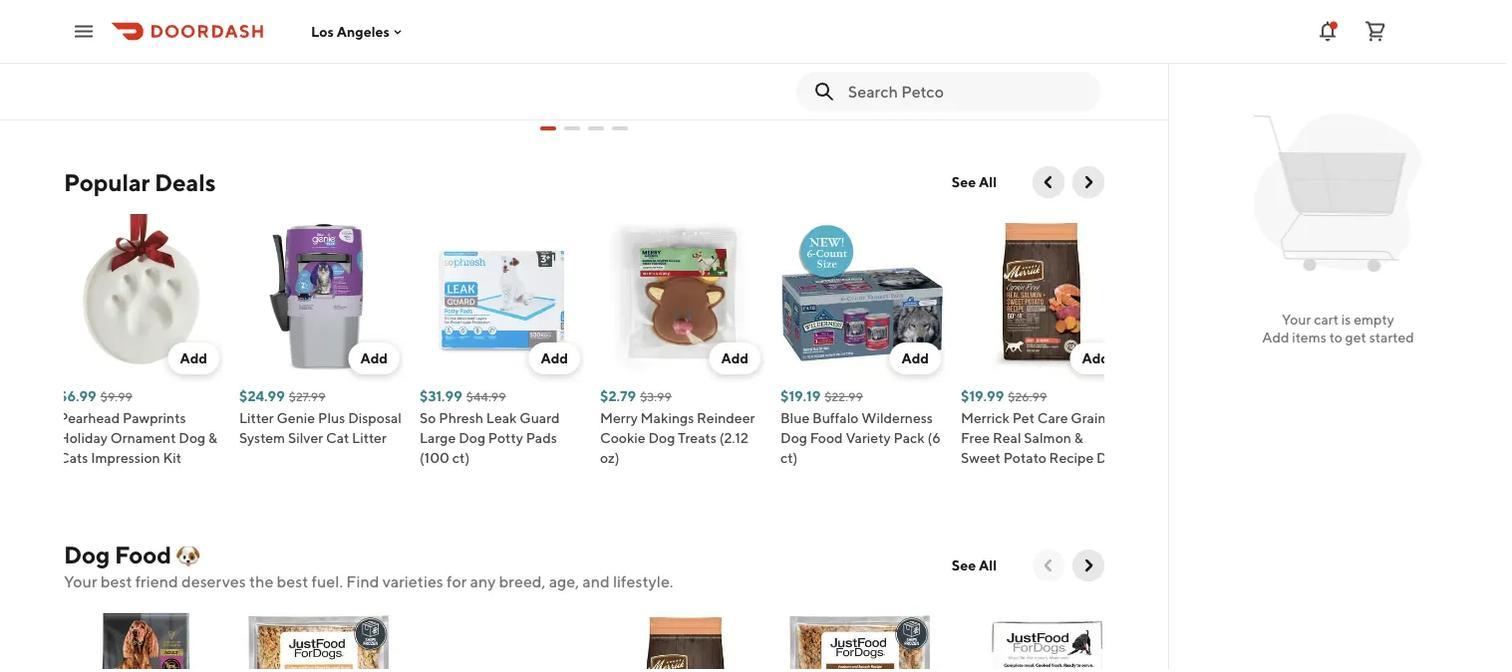 Task type: locate. For each thing, give the bounding box(es) containing it.
dog inside dog food 🐶 your best friend deserves the best fuel. find varieties for any breed, age, and lifestyle.
[[64, 541, 110, 569]]

food
[[810, 430, 843, 447], [990, 470, 1023, 486], [115, 541, 171, 569]]

add up "wilderness"
[[901, 350, 929, 367]]

1 & from the left
[[208, 430, 217, 447]]

Search Petco search field
[[848, 81, 1084, 103]]

your
[[1282, 311, 1311, 328], [64, 573, 97, 592]]

dog down blue
[[780, 430, 807, 447]]

see all link left previous button of carousel icon
[[940, 166, 1009, 198]]

silver
[[288, 430, 323, 447]]

pearhead pawprints holiday ornament dog & cats impression kit image
[[59, 214, 223, 379]]

2 horizontal spatial food
[[990, 470, 1023, 486]]

0 horizontal spatial best
[[100, 573, 132, 592]]

1 horizontal spatial to
[[1329, 329, 1342, 346]]

0 vertical spatial all
[[979, 174, 997, 190]]

to left get
[[1329, 329, 1342, 346]]

dog down cats
[[64, 541, 110, 569]]

available
[[76, 76, 149, 98]]

food inside $19.99 $26.99 merrick pet care grain free real salmon & sweet potato recipe dry dog food (4 lb)
[[990, 470, 1023, 486]]

recipe
[[1049, 450, 1094, 466]]

1 all from the top
[[979, 174, 997, 190]]

1 vertical spatial food
[[990, 470, 1023, 486]]

ornament
[[110, 430, 176, 447]]

1 vertical spatial see
[[952, 558, 976, 574]]

2 see from the top
[[952, 558, 976, 574]]

see all for previous button of carousel icon
[[952, 174, 997, 190]]

0 horizontal spatial your
[[64, 573, 97, 592]]

1 vertical spatial to
[[1329, 329, 1342, 346]]

2 all from the top
[[979, 558, 997, 574]]

see all left previous button of carousel icon
[[952, 174, 997, 190]]

& left system
[[208, 430, 217, 447]]

ct) down blue
[[780, 450, 798, 466]]

plus
[[318, 410, 345, 427]]

breed,
[[499, 573, 546, 592]]

1 see all from the top
[[952, 174, 997, 190]]

1 vertical spatial litter
[[352, 430, 387, 447]]

2 see all link from the top
[[940, 550, 1009, 582]]

see left previous button of carousel icon
[[952, 174, 976, 190]]

add up grain
[[1082, 350, 1109, 367]]

add up reindeer on the bottom of the page
[[721, 350, 749, 367]]

sweet
[[961, 450, 1001, 466]]

0 vertical spatial your
[[1282, 311, 1311, 328]]

1 horizontal spatial &
[[1074, 430, 1083, 447]]

add for litter genie plus disposal system silver cat litter
[[360, 350, 388, 367]]

see
[[952, 174, 976, 190], [952, 558, 976, 574]]

empty retail cart image
[[1244, 100, 1432, 287]]

$22.99
[[825, 390, 863, 404]]

your cart is empty add items to get started
[[1262, 311, 1414, 346]]

dog down phresh
[[459, 430, 485, 447]]

litter down disposal
[[352, 430, 387, 447]]

lb)
[[1042, 470, 1059, 486]]

see left previous button of carousel image at the right bottom of the page
[[952, 558, 976, 574]]

lifestyle.
[[613, 573, 673, 592]]

pearhead
[[59, 410, 120, 427]]

0 horizontal spatial litter
[[239, 410, 274, 427]]

ct)
[[452, 450, 470, 466], [780, 450, 798, 466]]

$27.99
[[289, 390, 326, 404]]

1 horizontal spatial best
[[277, 573, 308, 592]]

2 see all from the top
[[952, 558, 997, 574]]

add up "guard"
[[541, 350, 568, 367]]

add up disposal
[[360, 350, 388, 367]]

dry
[[1096, 450, 1119, 466]]

care
[[1037, 410, 1068, 427]]

12/6.
[[199, 76, 238, 98]]

see for previous button of carousel image at the right bottom of the page
[[952, 558, 976, 574]]

kit
[[163, 450, 181, 466]]

0 vertical spatial see all
[[952, 174, 997, 190]]

guard
[[520, 410, 560, 427]]

$6.99 $9.99 pearhead pawprints holiday ornament dog & cats impression kit
[[59, 388, 217, 466]]

free
[[961, 430, 990, 447]]

your left friend
[[64, 573, 97, 592]]

& up recipe
[[1074, 430, 1083, 447]]

oz)
[[600, 450, 620, 466]]

food left (4
[[990, 470, 1023, 486]]

1 horizontal spatial ct)
[[780, 450, 798, 466]]

1 ct) from the left
[[452, 450, 470, 466]]

0 horizontal spatial &
[[208, 430, 217, 447]]

2 & from the left
[[1074, 430, 1083, 447]]

items
[[1292, 329, 1326, 346]]

best left friend
[[100, 573, 132, 592]]

dog down the sweet
[[961, 470, 988, 486]]

2 ct) from the left
[[780, 450, 798, 466]]

previous button of carousel image
[[1039, 556, 1059, 576]]

0 vertical spatial see
[[952, 174, 976, 190]]

add
[[1262, 329, 1289, 346], [180, 350, 207, 367], [360, 350, 388, 367], [541, 350, 568, 367], [721, 350, 749, 367], [901, 350, 929, 367], [1082, 350, 1109, 367]]

add left items
[[1262, 329, 1289, 346]]

1 vertical spatial see all
[[952, 558, 997, 574]]

food down buffalo
[[810, 430, 843, 447]]

the
[[249, 573, 274, 592]]

& inside $19.99 $26.99 merrick pet care grain free real salmon & sweet potato recipe dry dog food (4 lb)
[[1074, 430, 1083, 447]]

terms
[[241, 76, 289, 98]]

ct) right "(100"
[[452, 450, 470, 466]]

0 vertical spatial see all link
[[940, 166, 1009, 198]]

add inside the your cart is empty add items to get started
[[1262, 329, 1289, 346]]

blue buffalo wilderness dog food variety pack (6 ct) image
[[780, 214, 945, 379]]

0 vertical spatial to
[[388, 51, 405, 73]]

your up items
[[1282, 311, 1311, 328]]

your
[[173, 51, 208, 73]]

buffalo
[[812, 410, 859, 427]]

genie
[[277, 410, 315, 427]]

$31.99
[[420, 388, 462, 405]]

and
[[582, 573, 610, 592]]

1 horizontal spatial litter
[[352, 430, 387, 447]]

see all link for previous button of carousel icon
[[940, 166, 1009, 198]]

see all left previous button of carousel image at the right bottom of the page
[[952, 558, 997, 574]]

$3.99
[[640, 390, 672, 404]]

fuel.
[[312, 573, 343, 592]]

cats
[[59, 450, 88, 466]]

1 horizontal spatial your
[[1282, 311, 1311, 328]]

$44.99
[[466, 390, 506, 404]]

best right the
[[277, 573, 308, 592]]

litter up system
[[239, 410, 274, 427]]

dog down makings on the left bottom of page
[[648, 430, 675, 447]]

$24.99
[[239, 388, 285, 405]]

all for previous button of carousel image at the right bottom of the page see all link
[[979, 558, 997, 574]]

to
[[388, 51, 405, 73], [1329, 329, 1342, 346]]

treats
[[678, 430, 717, 447]]

to right up
[[388, 51, 405, 73]]

🐶
[[176, 541, 200, 569]]

all for see all link related to previous button of carousel icon
[[979, 174, 997, 190]]

0 horizontal spatial to
[[388, 51, 405, 73]]

1 see from the top
[[952, 174, 976, 190]]

2 vertical spatial food
[[115, 541, 171, 569]]

open menu image
[[72, 19, 96, 43]]

to inside the your cart is empty add items to get started
[[1329, 329, 1342, 346]]

(4
[[1026, 470, 1039, 486]]

$15
[[408, 51, 436, 73]]

disposal
[[348, 410, 402, 427]]

0 vertical spatial food
[[810, 430, 843, 447]]

see all for previous button of carousel image at the right bottom of the page
[[952, 558, 997, 574]]

1 vertical spatial your
[[64, 573, 97, 592]]

$31.99 $44.99 so phresh leak guard large dog potty pads (100 ct)
[[420, 388, 560, 466]]

all left previous button of carousel image at the right bottom of the page
[[979, 558, 997, 574]]

all
[[979, 174, 997, 190], [979, 558, 997, 574]]

any
[[470, 573, 496, 592]]

0 horizontal spatial food
[[115, 541, 171, 569]]

1 horizontal spatial food
[[810, 430, 843, 447]]

up
[[361, 51, 385, 73]]

1 vertical spatial all
[[979, 558, 997, 574]]

see for previous button of carousel icon
[[952, 174, 976, 190]]

litter genie plus disposal system silver cat litter image
[[239, 214, 404, 379]]

add up pawprints
[[180, 350, 207, 367]]

0 horizontal spatial ct)
[[452, 450, 470, 466]]

your inside dog food 🐶 your best friend deserves the best fuel. find varieties for any breed, age, and lifestyle.
[[64, 573, 97, 592]]

$35+.
[[315, 51, 358, 73]]

1 see all link from the top
[[940, 166, 1009, 198]]

dog inside "$31.99 $44.99 so phresh leak guard large dog potty pads (100 ct)"
[[459, 430, 485, 447]]

all left previous button of carousel icon
[[979, 174, 997, 190]]

food up friend
[[115, 541, 171, 569]]

1 vertical spatial see all link
[[940, 550, 1009, 582]]

$2.79 $3.99 merry makings reindeer cookie dog treats (2.12 oz)
[[600, 388, 755, 466]]

see all
[[952, 174, 997, 190], [952, 558, 997, 574]]

dog up kit
[[179, 430, 206, 447]]

dog
[[179, 430, 206, 447], [459, 430, 485, 447], [648, 430, 675, 447], [780, 430, 807, 447], [961, 470, 988, 486], [64, 541, 110, 569]]

to inside get 25% off your next order of $35+. up to $15 off. available now - 12/6. terms apply.
[[388, 51, 405, 73]]

see all link
[[940, 166, 1009, 198], [940, 550, 1009, 582]]

see all link left previous button of carousel image at the right bottom of the page
[[940, 550, 1009, 582]]



Task type: vqa. For each thing, say whether or not it's contained in the screenshot.
$6.99 $9.99 Pearhead Pawprints Holiday Ornament Dog & Cats Impression Kit
yes



Task type: describe. For each thing, give the bounding box(es) containing it.
pet
[[1012, 410, 1035, 427]]

next button of carousel image
[[1078, 556, 1098, 576]]

los angeles
[[311, 23, 390, 40]]

$9.99
[[100, 390, 133, 404]]

varieties
[[382, 573, 443, 592]]

your inside the your cart is empty add items to get started
[[1282, 311, 1311, 328]]

merrick
[[961, 410, 1010, 427]]

variety
[[846, 430, 891, 447]]

$19.99 $26.99 merrick pet care grain free real salmon & sweet potato recipe dry dog food (4 lb)
[[961, 388, 1119, 486]]

see all link for previous button of carousel image at the right bottom of the page
[[940, 550, 1009, 582]]

food inside $19.19 $22.99 blue buffalo wilderness dog food variety pack (6 ct)
[[810, 430, 843, 447]]

empty
[[1354, 311, 1394, 328]]

los
[[311, 23, 334, 40]]

merry
[[600, 410, 638, 427]]

0 items, open order cart image
[[1364, 19, 1387, 43]]

merrick pet care grain free real salmon & sweet potato recipe dry dog food (4 lb) image
[[961, 214, 1125, 379]]

get 25% off your next order of $35+. up to $15 off. available now - 12/6. terms apply.
[[76, 51, 464, 98]]

off.
[[439, 51, 464, 73]]

system
[[239, 430, 285, 447]]

ct) inside "$31.99 $44.99 so phresh leak guard large dog potty pads (100 ct)"
[[452, 450, 470, 466]]

deserves
[[181, 573, 246, 592]]

friend
[[135, 573, 178, 592]]

popular deals
[[64, 168, 216, 196]]

large
[[420, 430, 456, 447]]

dog inside $6.99 $9.99 pearhead pawprints holiday ornament dog & cats impression kit
[[179, 430, 206, 447]]

cookie
[[600, 430, 646, 447]]

2 best from the left
[[277, 573, 308, 592]]

notification bell image
[[1316, 19, 1340, 43]]

salmon
[[1024, 430, 1071, 447]]

started
[[1369, 329, 1414, 346]]

apply.
[[292, 76, 338, 98]]

$2.79
[[600, 388, 636, 405]]

pawprints
[[123, 410, 186, 427]]

cart
[[1314, 311, 1339, 328]]

get
[[1345, 329, 1366, 346]]

$24.99 $27.99 litter genie plus disposal system silver cat litter
[[239, 388, 402, 447]]

for
[[447, 573, 467, 592]]

$19.19 $22.99 blue buffalo wilderness dog food variety pack (6 ct)
[[780, 388, 941, 466]]

merry makings reindeer cookie dog treats (2.12 oz) image
[[600, 214, 764, 379]]

add for merrick pet care grain free real salmon & sweet potato recipe dry dog food (4 lb)
[[1082, 350, 1109, 367]]

off
[[147, 51, 169, 73]]

los angeles button
[[311, 23, 406, 40]]

impression
[[91, 450, 160, 466]]

25%
[[109, 51, 144, 73]]

deals
[[155, 168, 216, 196]]

grain
[[1071, 410, 1106, 427]]

next
[[211, 51, 246, 73]]

1 best from the left
[[100, 573, 132, 592]]

leak
[[486, 410, 517, 427]]

food inside dog food 🐶 your best friend deserves the best fuel. find varieties for any breed, age, and lifestyle.
[[115, 541, 171, 569]]

$19.99
[[961, 388, 1004, 405]]

find
[[346, 573, 379, 592]]

angeles
[[337, 23, 390, 40]]

previous button of carousel image
[[1039, 172, 1059, 192]]

ct) inside $19.19 $22.99 blue buffalo wilderness dog food variety pack (6 ct)
[[780, 450, 798, 466]]

phresh
[[439, 410, 483, 427]]

0 vertical spatial litter
[[239, 410, 274, 427]]

add for blue buffalo wilderness dog food variety pack (6 ct)
[[901, 350, 929, 367]]

popular
[[64, 168, 150, 196]]

$6.99
[[59, 388, 96, 405]]

pack
[[894, 430, 925, 447]]

so phresh leak guard large dog potty pads (100 ct) image
[[420, 214, 584, 379]]

add for merry makings reindeer cookie dog treats (2.12 oz)
[[721, 350, 749, 367]]

popular deals link
[[64, 166, 216, 198]]

is
[[1341, 311, 1351, 328]]

next button of carousel image
[[1078, 172, 1098, 192]]

of
[[295, 51, 311, 73]]

makings
[[640, 410, 694, 427]]

add for so phresh leak guard large dog potty pads (100 ct)
[[541, 350, 568, 367]]

(100
[[420, 450, 450, 466]]

(2.12
[[719, 430, 748, 447]]

$26.99
[[1008, 390, 1047, 404]]

$19.19
[[780, 388, 821, 405]]

holiday
[[59, 430, 108, 447]]

get
[[76, 51, 106, 73]]

dog food 🐶 your best friend deserves the best fuel. find varieties for any breed, age, and lifestyle.
[[64, 541, 673, 592]]

dog inside $2.79 $3.99 merry makings reindeer cookie dog treats (2.12 oz)
[[648, 430, 675, 447]]

real
[[993, 430, 1021, 447]]

dog inside $19.99 $26.99 merrick pet care grain free real salmon & sweet potato recipe dry dog food (4 lb)
[[961, 470, 988, 486]]

age,
[[549, 573, 579, 592]]

potty
[[488, 430, 523, 447]]

-
[[188, 76, 196, 98]]

wilderness
[[861, 410, 933, 427]]

potato
[[1003, 450, 1046, 466]]

order
[[249, 51, 292, 73]]

cat
[[326, 430, 349, 447]]

reindeer
[[697, 410, 755, 427]]

blue
[[780, 410, 810, 427]]

(6
[[927, 430, 941, 447]]

add for pearhead pawprints holiday ornament dog & cats impression kit
[[180, 350, 207, 367]]

pads
[[526, 430, 557, 447]]

dog inside $19.19 $22.99 blue buffalo wilderness dog food variety pack (6 ct)
[[780, 430, 807, 447]]

& inside $6.99 $9.99 pearhead pawprints holiday ornament dog & cats impression kit
[[208, 430, 217, 447]]



